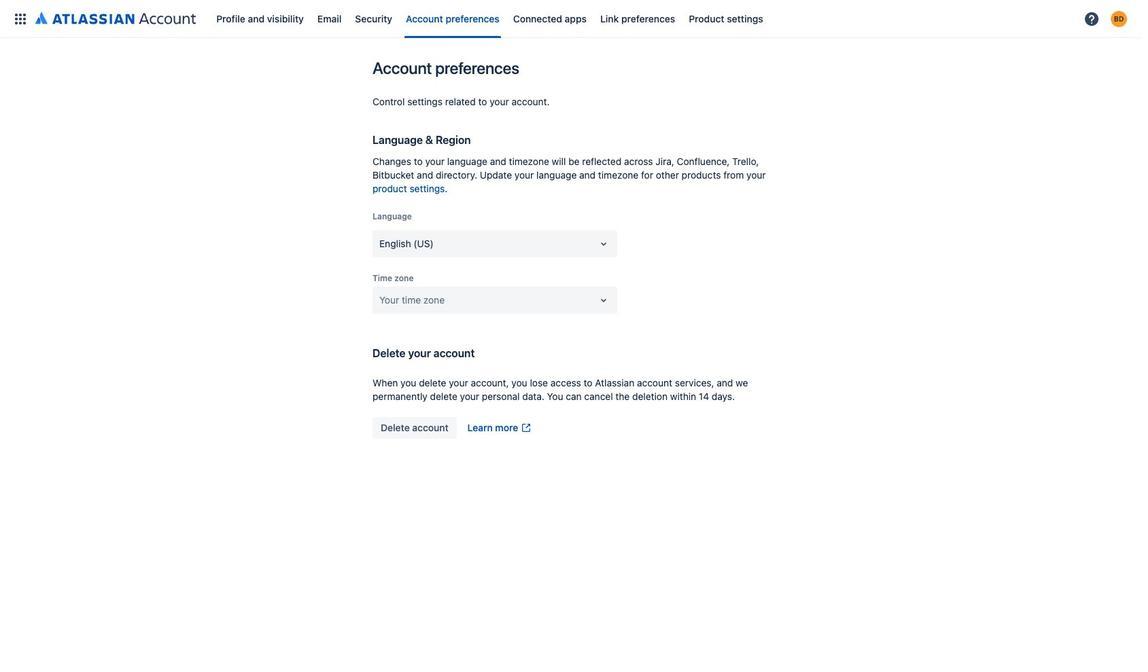 Task type: locate. For each thing, give the bounding box(es) containing it.
0 vertical spatial open image
[[596, 236, 612, 252]]

banner
[[0, 0, 1143, 38]]

1 vertical spatial open image
[[596, 292, 612, 309]]

switch to... image
[[12, 11, 29, 27]]

group
[[373, 418, 540, 439]]

open image
[[596, 236, 612, 252], [596, 292, 612, 309]]

learn more image
[[521, 423, 532, 434]]

1 open image from the top
[[596, 236, 612, 252]]

None text field
[[380, 237, 382, 251], [380, 294, 382, 307], [380, 237, 382, 251], [380, 294, 382, 307]]



Task type: describe. For each thing, give the bounding box(es) containing it.
manage profile menu element
[[8, 0, 1080, 38]]

help image
[[1084, 11, 1100, 27]]

2 open image from the top
[[596, 292, 612, 309]]

account image
[[1111, 11, 1128, 27]]



Task type: vqa. For each thing, say whether or not it's contained in the screenshot.
lose
no



